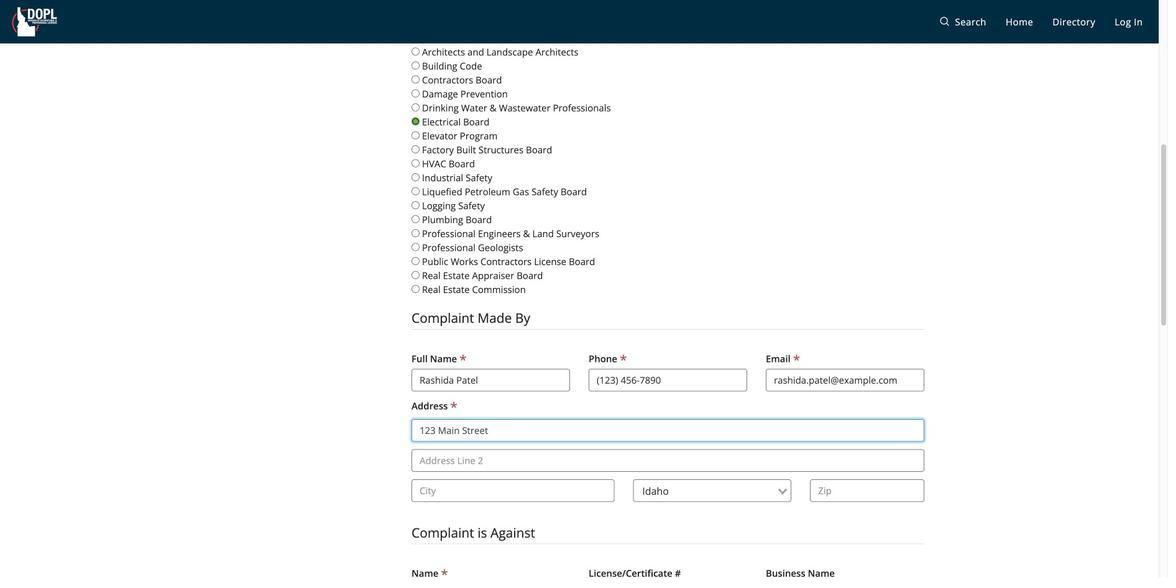 Task type: locate. For each thing, give the bounding box(es) containing it.
None radio
[[412, 62, 420, 70], [412, 76, 420, 84], [412, 90, 420, 98], [412, 104, 420, 112], [412, 118, 420, 126], [412, 132, 420, 140], [412, 146, 420, 154], [412, 271, 420, 280], [412, 285, 420, 294], [412, 62, 420, 70], [412, 76, 420, 84], [412, 90, 420, 98], [412, 104, 420, 112], [412, 118, 420, 126], [412, 132, 420, 140], [412, 146, 420, 154], [412, 271, 420, 280], [412, 285, 420, 294]]

phone element
[[589, 352, 627, 366]]

None search field
[[635, 480, 775, 502]]

email element
[[766, 352, 800, 366]]

(999) 999-9999 telephone field
[[589, 369, 747, 392]]

search image
[[940, 15, 950, 28]]

none search field inside search for option field
[[635, 480, 775, 502]]

license/certificate # element
[[589, 567, 681, 579]]

Address Line 2 text field
[[412, 450, 925, 472]]

None text field
[[412, 369, 570, 392]]

option group
[[412, 30, 925, 297]]

full name element
[[412, 352, 467, 366]]

None radio
[[412, 48, 420, 56], [412, 160, 420, 168], [412, 174, 420, 182], [412, 188, 420, 196], [412, 202, 420, 210], [412, 216, 420, 224], [412, 229, 420, 238], [412, 243, 420, 252], [412, 257, 420, 266], [412, 48, 420, 56], [412, 160, 420, 168], [412, 174, 420, 182], [412, 188, 420, 196], [412, 202, 420, 210], [412, 216, 420, 224], [412, 229, 420, 238], [412, 243, 420, 252], [412, 257, 420, 266]]

business name element
[[766, 567, 835, 579]]

name element
[[412, 567, 448, 579]]



Task type: vqa. For each thing, say whether or not it's contained in the screenshot.
search image
yes



Task type: describe. For each thing, give the bounding box(es) containing it.
email@example.com email field
[[766, 369, 925, 392]]

City text field
[[412, 480, 614, 503]]

Search for option field
[[633, 480, 792, 503]]

Address Line 1 text field
[[412, 420, 925, 442]]

Zip text field
[[810, 480, 925, 503]]



